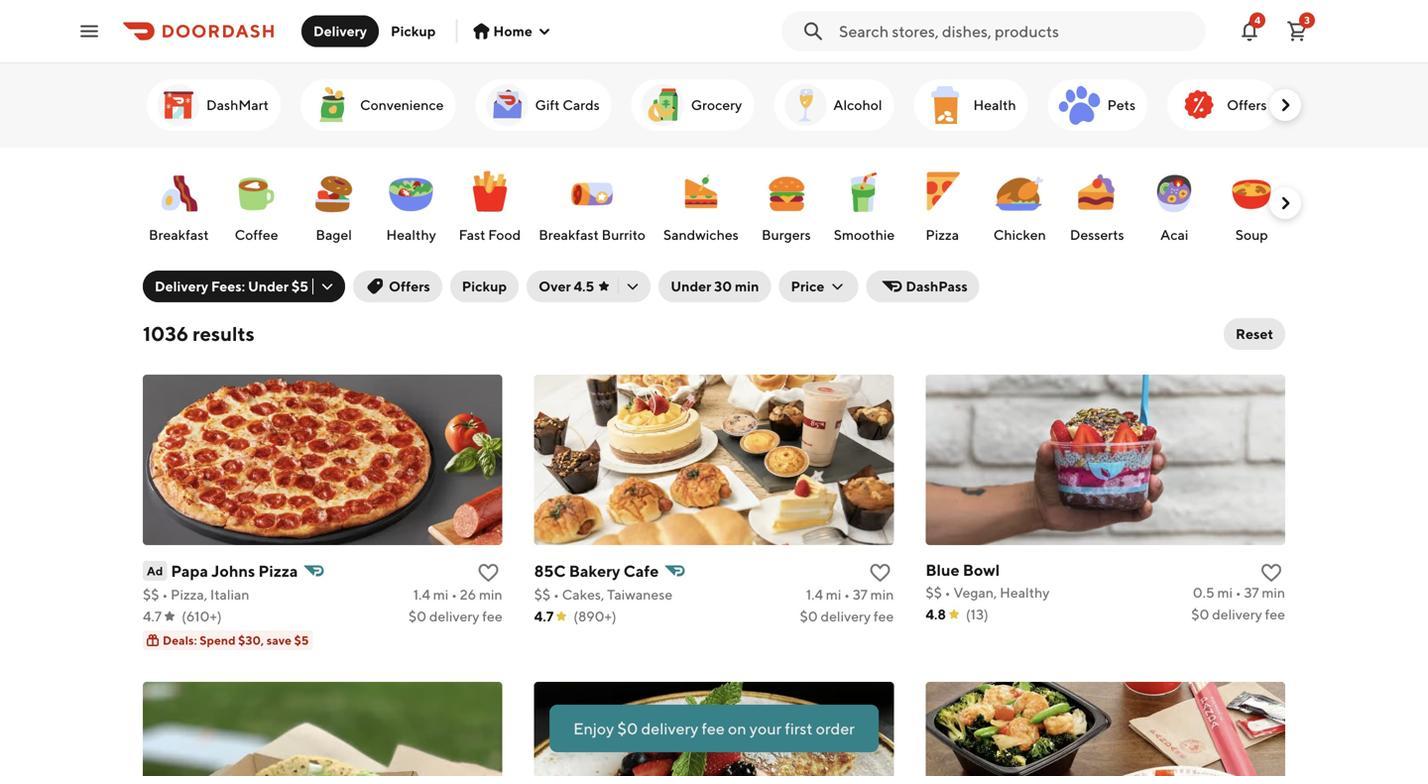 Task type: locate. For each thing, give the bounding box(es) containing it.
4.7
[[143, 609, 162, 625], [534, 609, 554, 625]]

pets image
[[1056, 81, 1104, 129]]

mi for 1.4 mi • 26 min
[[433, 587, 449, 603]]

delivery for 0.5 mi • 37 min
[[1212, 607, 1262, 623]]

1 horizontal spatial delivery
[[313, 23, 367, 39]]

4.7 down 85c
[[534, 609, 554, 625]]

delivery for 1.4 mi • 26 min
[[429, 609, 479, 625]]

0 horizontal spatial pickup button
[[379, 15, 448, 47]]

0 horizontal spatial under
[[248, 278, 289, 295]]

$​0 down 0.5
[[1191, 607, 1209, 623]]

1036
[[143, 322, 188, 346]]

$$
[[926, 585, 942, 601], [143, 587, 159, 603], [534, 587, 551, 603]]

$​0 delivery fee for 0.5 mi • 37 min
[[1191, 607, 1285, 623]]

click to add this store to your saved list image up 1.4 mi • 37 min
[[868, 561, 892, 585]]

(890+)
[[573, 609, 617, 625]]

0 horizontal spatial healthy
[[386, 227, 436, 243]]

1.4
[[413, 587, 430, 603], [806, 587, 823, 603]]

4.7 for $$ • cakes, taiwanese
[[534, 609, 554, 625]]

min right 30 on the top right of the page
[[735, 278, 759, 295]]

health
[[974, 97, 1016, 113]]

1 vertical spatial pickup button
[[450, 271, 519, 303]]

alcohol link
[[774, 79, 894, 131]]

over 4.5 button
[[527, 271, 651, 303]]

under
[[248, 278, 289, 295], [671, 278, 711, 295]]

under 30 min
[[671, 278, 759, 295]]

min right 0.5
[[1262, 585, 1285, 601]]

$$ for $$ • cakes, taiwanese
[[534, 587, 551, 603]]

dashmart
[[206, 97, 269, 113]]

delivery down 1.4 mi • 37 min
[[821, 609, 871, 625]]

fast
[[459, 227, 486, 243]]

healthy
[[386, 227, 436, 243], [1000, 585, 1050, 601]]

min down click to add this store to your saved list icon
[[479, 587, 503, 603]]

4
[[1255, 14, 1261, 26]]

0 horizontal spatial pickup
[[391, 23, 436, 39]]

37 for 1.4 mi • 37 min
[[853, 587, 868, 603]]

2 horizontal spatial $​0
[[1191, 607, 1209, 623]]

0 horizontal spatial delivery
[[155, 278, 208, 295]]

$​0 down 1.4 mi • 26 min
[[409, 609, 427, 625]]

$​0 delivery fee for 1.4 mi • 26 min
[[409, 609, 503, 625]]

open menu image
[[77, 19, 101, 43]]

1 horizontal spatial under
[[671, 278, 711, 295]]

0 horizontal spatial 37
[[853, 587, 868, 603]]

food
[[488, 227, 521, 243]]

Store search: begin typing to search for stores available on DoorDash text field
[[839, 20, 1194, 42]]

37
[[1244, 585, 1259, 601], [853, 587, 868, 603]]

85c
[[534, 562, 566, 581]]

26
[[460, 587, 476, 603]]

1 horizontal spatial 4.7
[[534, 609, 554, 625]]

•
[[945, 585, 951, 601], [1236, 585, 1242, 601], [162, 587, 168, 603], [451, 587, 457, 603], [553, 587, 559, 603], [844, 587, 850, 603]]

delivery inside button
[[313, 23, 367, 39]]

next button of carousel image
[[1276, 95, 1295, 115]]

fee down 1.4 mi • 26 min
[[482, 609, 503, 625]]

4.7 down ad
[[143, 609, 162, 625]]

enjoy
[[573, 720, 614, 738]]

1 vertical spatial $5
[[294, 634, 309, 648]]

1 horizontal spatial mi
[[826, 587, 841, 603]]

pickup down fast food
[[462, 278, 507, 295]]

breakfast up over 4.5
[[539, 227, 599, 243]]

$​0 delivery fee down 1.4 mi • 26 min
[[409, 609, 503, 625]]

healthy right vegan,
[[1000, 585, 1050, 601]]

offers image
[[1175, 81, 1223, 129]]

delivery down 1.4 mi • 26 min
[[429, 609, 479, 625]]

mi for 1.4 mi • 37 min
[[826, 587, 841, 603]]

chicken
[[994, 227, 1046, 243]]

0 horizontal spatial mi
[[433, 587, 449, 603]]

(13)
[[966, 607, 989, 623]]

pizza right johns
[[258, 562, 298, 581]]

0 horizontal spatial 4.7
[[143, 609, 162, 625]]

offers
[[1227, 97, 1267, 113], [389, 278, 430, 295]]

click to add this store to your saved list image
[[868, 561, 892, 585], [1260, 561, 1283, 585]]

pickup right delivery button
[[391, 23, 436, 39]]

1 horizontal spatial $​0
[[800, 609, 818, 625]]

$5 right the save
[[294, 634, 309, 648]]

pets
[[1108, 97, 1136, 113]]

health link
[[914, 79, 1028, 131]]

pickup button down fast food
[[450, 271, 519, 303]]

order
[[816, 720, 855, 738]]

pizza,
[[171, 587, 207, 603]]

breakfast
[[149, 227, 209, 243], [539, 227, 599, 243]]

2 horizontal spatial $$
[[926, 585, 942, 601]]

0 vertical spatial pizza
[[926, 227, 959, 243]]

healthy up offers button
[[386, 227, 436, 243]]

deals:
[[163, 634, 197, 648]]

$​0 delivery fee down '0.5 mi • 37 min'
[[1191, 607, 1285, 623]]

under right fees:
[[248, 278, 289, 295]]

results
[[193, 322, 255, 346]]

0 horizontal spatial pizza
[[258, 562, 298, 581]]

1 click to add this store to your saved list image from the left
[[868, 561, 892, 585]]

$$ down ad
[[143, 587, 159, 603]]

breakfast up delivery fees: under $5 at the top left
[[149, 227, 209, 243]]

$​0 delivery fee down 1.4 mi • 37 min
[[800, 609, 894, 625]]

1 1.4 from the left
[[413, 587, 430, 603]]

2 under from the left
[[671, 278, 711, 295]]

pickup button
[[379, 15, 448, 47], [450, 271, 519, 303]]

your
[[750, 720, 782, 738]]

blue
[[926, 561, 960, 580]]

0.5
[[1193, 585, 1215, 601]]

$5 right fees:
[[292, 278, 308, 295]]

30
[[714, 278, 732, 295]]

delivery down '0.5 mi • 37 min'
[[1212, 607, 1262, 623]]

delivery for delivery fees: under $5
[[155, 278, 208, 295]]

delivery right $0
[[641, 720, 699, 738]]

notification bell image
[[1238, 19, 1262, 43]]

1036 results
[[143, 322, 255, 346]]

1.4 for 1.4 mi • 37 min
[[806, 587, 823, 603]]

0 horizontal spatial $​0 delivery fee
[[409, 609, 503, 625]]

1 vertical spatial delivery
[[155, 278, 208, 295]]

delivery left fees:
[[155, 278, 208, 295]]

$​0 delivery fee for 1.4 mi • 37 min
[[800, 609, 894, 625]]

alcohol
[[833, 97, 882, 113]]

fee down 1.4 mi • 37 min
[[874, 609, 894, 625]]

0 vertical spatial $5
[[292, 278, 308, 295]]

$$ down 85c
[[534, 587, 551, 603]]

convenience link
[[300, 79, 456, 131]]

fee
[[1265, 607, 1285, 623], [482, 609, 503, 625], [874, 609, 894, 625], [702, 720, 725, 738]]

0 vertical spatial delivery
[[313, 23, 367, 39]]

0 horizontal spatial click to add this store to your saved list image
[[868, 561, 892, 585]]

1 horizontal spatial click to add this store to your saved list image
[[1260, 561, 1283, 585]]

pickup
[[391, 23, 436, 39], [462, 278, 507, 295]]

convenience image
[[308, 81, 356, 129]]

next button of carousel image
[[1276, 193, 1295, 213]]

3 items, open order cart image
[[1285, 19, 1309, 43]]

reset button
[[1224, 318, 1285, 350]]

delivery
[[313, 23, 367, 39], [155, 278, 208, 295]]

fees:
[[211, 278, 245, 295]]

$​0 down 1.4 mi • 37 min
[[800, 609, 818, 625]]

breakfast for breakfast burrito
[[539, 227, 599, 243]]

$​0 delivery fee
[[1191, 607, 1285, 623], [409, 609, 503, 625], [800, 609, 894, 625]]

$30,
[[238, 634, 264, 648]]

1 vertical spatial healthy
[[1000, 585, 1050, 601]]

1 horizontal spatial healthy
[[1000, 585, 1050, 601]]

4.8
[[926, 607, 946, 623]]

gift cards image
[[484, 81, 531, 129]]

1 horizontal spatial $​0 delivery fee
[[800, 609, 894, 625]]

min left vegan,
[[871, 587, 894, 603]]

spend
[[200, 634, 236, 648]]

price button
[[779, 271, 858, 303]]

first
[[785, 720, 813, 738]]

pickup button up convenience
[[379, 15, 448, 47]]

1 vertical spatial offers
[[389, 278, 430, 295]]

fee down '0.5 mi • 37 min'
[[1265, 607, 1285, 623]]

1 4.7 from the left
[[143, 609, 162, 625]]

click to add this store to your saved list image right 0.5
[[1260, 561, 1283, 585]]

2 4.7 from the left
[[534, 609, 554, 625]]

under left 30 on the top right of the page
[[671, 278, 711, 295]]

fee for 1.4 mi • 26 min
[[482, 609, 503, 625]]

0 horizontal spatial $​0
[[409, 609, 427, 625]]

2 horizontal spatial mi
[[1217, 585, 1233, 601]]

0 horizontal spatial $$
[[143, 587, 159, 603]]

burrito
[[602, 227, 646, 243]]

dashpass button
[[866, 271, 980, 303]]

fee for 1.4 mi • 37 min
[[874, 609, 894, 625]]

2 breakfast from the left
[[539, 227, 599, 243]]

2 click to add this store to your saved list image from the left
[[1260, 561, 1283, 585]]

on
[[728, 720, 746, 738]]

over
[[539, 278, 571, 295]]

1 horizontal spatial $$
[[534, 587, 551, 603]]

1 horizontal spatial pickup button
[[450, 271, 519, 303]]

pets link
[[1048, 79, 1148, 131]]

delivery for delivery
[[313, 23, 367, 39]]

ad
[[147, 564, 163, 578]]

0 horizontal spatial offers
[[389, 278, 430, 295]]

$$ up 4.8
[[926, 585, 942, 601]]

$​0
[[1191, 607, 1209, 623], [409, 609, 427, 625], [800, 609, 818, 625]]

1 horizontal spatial pickup
[[462, 278, 507, 295]]

4.7 for $$ • pizza, italian
[[143, 609, 162, 625]]

bagel
[[316, 227, 352, 243]]

1 breakfast from the left
[[149, 227, 209, 243]]

2 horizontal spatial $​0 delivery fee
[[1191, 607, 1285, 623]]

1 horizontal spatial 1.4
[[806, 587, 823, 603]]

grocery image
[[639, 81, 687, 129]]

0 vertical spatial pickup
[[391, 23, 436, 39]]

3
[[1304, 14, 1310, 26]]

37 for 0.5 mi • 37 min
[[1244, 585, 1259, 601]]

delivery
[[1212, 607, 1262, 623], [429, 609, 479, 625], [821, 609, 871, 625], [641, 720, 699, 738]]

1 horizontal spatial breakfast
[[539, 227, 599, 243]]

$0
[[617, 720, 638, 738]]

pizza up dashpass
[[926, 227, 959, 243]]

min
[[735, 278, 759, 295], [1262, 585, 1285, 601], [479, 587, 503, 603], [871, 587, 894, 603]]

min inside button
[[735, 278, 759, 295]]

delivery up convenience icon
[[313, 23, 367, 39]]

1 horizontal spatial pizza
[[926, 227, 959, 243]]

home
[[493, 23, 532, 39]]

0 vertical spatial offers
[[1227, 97, 1267, 113]]

home button
[[474, 23, 552, 39]]

2 1.4 from the left
[[806, 587, 823, 603]]

breakfast burrito
[[539, 227, 646, 243]]

0 horizontal spatial breakfast
[[149, 227, 209, 243]]

1 horizontal spatial 37
[[1244, 585, 1259, 601]]

0 horizontal spatial 1.4
[[413, 587, 430, 603]]

$$ • vegan, healthy
[[926, 585, 1050, 601]]

0 vertical spatial healthy
[[386, 227, 436, 243]]

reset
[[1236, 326, 1274, 342]]

delivery for 1.4 mi • 37 min
[[821, 609, 871, 625]]



Task type: vqa. For each thing, say whether or not it's contained in the screenshot.
second the Under from right
yes



Task type: describe. For each thing, give the bounding box(es) containing it.
save
[[267, 634, 292, 648]]

gift
[[535, 97, 560, 113]]

$$ • pizza, italian
[[143, 587, 249, 603]]

alcohol image
[[782, 81, 829, 129]]

85c bakery cafe
[[534, 562, 659, 581]]

delivery button
[[302, 15, 379, 47]]

offers link
[[1168, 79, 1279, 131]]

1 horizontal spatial offers
[[1227, 97, 1267, 113]]

click to add this store to your saved list image for 1.4 mi • 37 min
[[868, 561, 892, 585]]

gift cards link
[[476, 79, 612, 131]]

$​0 for 1.4 mi • 26 min
[[409, 609, 427, 625]]

deals: spend $30, save $5
[[163, 634, 309, 648]]

ad papa johns pizza
[[147, 562, 298, 581]]

mi for 0.5 mi • 37 min
[[1217, 585, 1233, 601]]

delivery fees: under $5
[[155, 278, 308, 295]]

4.5
[[574, 278, 594, 295]]

bakery
[[569, 562, 620, 581]]

1.4 mi • 26 min
[[413, 587, 503, 603]]

acai
[[1161, 227, 1189, 243]]

$$ for $$ • pizza, italian
[[143, 587, 159, 603]]

desserts
[[1070, 227, 1124, 243]]

enjoy $0 delivery fee on your first order
[[573, 720, 855, 738]]

fee for 0.5 mi • 37 min
[[1265, 607, 1285, 623]]

$​0 for 0.5 mi • 37 min
[[1191, 607, 1209, 623]]

grocery link
[[632, 79, 754, 131]]

vegan,
[[954, 585, 997, 601]]

offers inside button
[[389, 278, 430, 295]]

under inside button
[[671, 278, 711, 295]]

(610+)
[[182, 609, 222, 625]]

fast food
[[459, 227, 521, 243]]

dashpass
[[906, 278, 968, 295]]

gift cards
[[535, 97, 600, 113]]

1.4 for 1.4 mi • 26 min
[[413, 587, 430, 603]]

cafe
[[624, 562, 659, 581]]

papa
[[171, 562, 208, 581]]

1 under from the left
[[248, 278, 289, 295]]

blue bowl
[[926, 561, 1000, 580]]

1 vertical spatial pickup
[[462, 278, 507, 295]]

1 vertical spatial pizza
[[258, 562, 298, 581]]

$$ for $$ • vegan, healthy
[[926, 585, 942, 601]]

soup
[[1236, 227, 1268, 243]]

price
[[791, 278, 825, 295]]

bowl
[[963, 561, 1000, 580]]

smoothie
[[834, 227, 895, 243]]

grocery
[[691, 97, 742, 113]]

0 vertical spatial pickup button
[[379, 15, 448, 47]]

$$ • cakes, taiwanese
[[534, 587, 673, 603]]

fee left on
[[702, 720, 725, 738]]

dashmart link
[[147, 79, 281, 131]]

min for 1.4 mi • 26 min
[[479, 587, 503, 603]]

taiwanese
[[607, 587, 673, 603]]

offers button
[[353, 271, 442, 303]]

coffee
[[235, 227, 278, 243]]

under 30 min button
[[659, 271, 771, 303]]

click to add this store to your saved list image for 0.5 mi • 37 min
[[1260, 561, 1283, 585]]

convenience
[[360, 97, 444, 113]]

dashmart image
[[155, 81, 202, 129]]

health image
[[922, 81, 970, 129]]

3 button
[[1278, 11, 1317, 51]]

sandwiches
[[663, 227, 739, 243]]

burgers
[[762, 227, 811, 243]]

min for 1.4 mi • 37 min
[[871, 587, 894, 603]]

cards
[[563, 97, 600, 113]]

$​0 for 1.4 mi • 37 min
[[800, 609, 818, 625]]

cakes,
[[562, 587, 604, 603]]

over 4.5
[[539, 278, 594, 295]]

johns
[[211, 562, 255, 581]]

min for 0.5 mi • 37 min
[[1262, 585, 1285, 601]]

breakfast for breakfast
[[149, 227, 209, 243]]

0.5 mi • 37 min
[[1193, 585, 1285, 601]]

1.4 mi • 37 min
[[806, 587, 894, 603]]

click to add this store to your saved list image
[[477, 561, 501, 585]]

italian
[[210, 587, 249, 603]]



